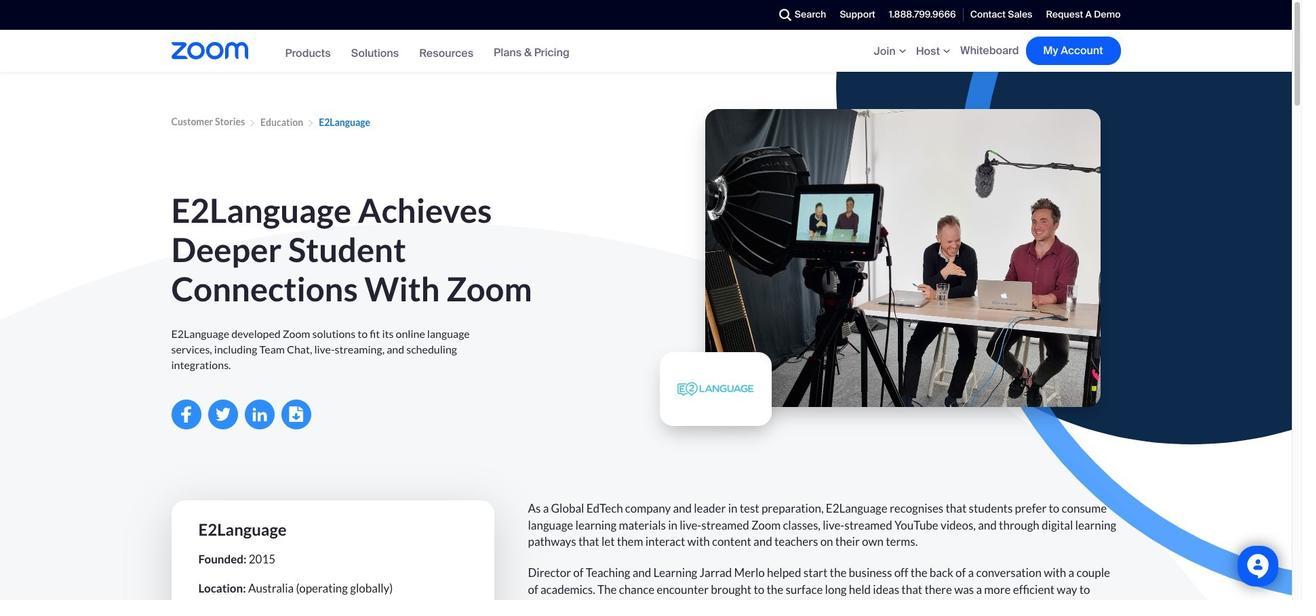 Task type: locate. For each thing, give the bounding box(es) containing it.
linkedin image
[[252, 408, 267, 422]]

facebook image
[[181, 407, 191, 423]]

search image
[[779, 9, 791, 21], [779, 9, 791, 21]]

zoom logo image
[[171, 42, 248, 60]]

None search field
[[730, 4, 776, 26]]



Task type: vqa. For each thing, say whether or not it's contained in the screenshot.
hybrid
no



Task type: describe. For each thing, give the bounding box(es) containing it.
twitter image
[[215, 408, 230, 422]]

print image
[[289, 407, 304, 423]]



